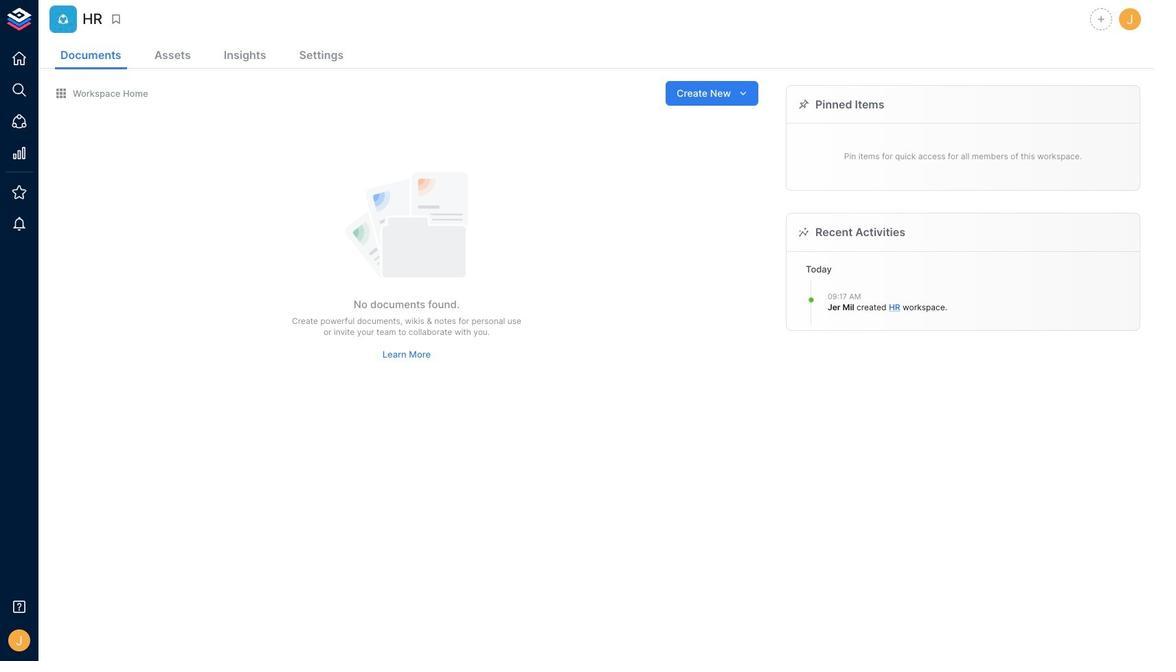 Task type: vqa. For each thing, say whether or not it's contained in the screenshot.
the Bookmark IMAGE
yes



Task type: locate. For each thing, give the bounding box(es) containing it.
bookmark image
[[110, 13, 122, 25]]



